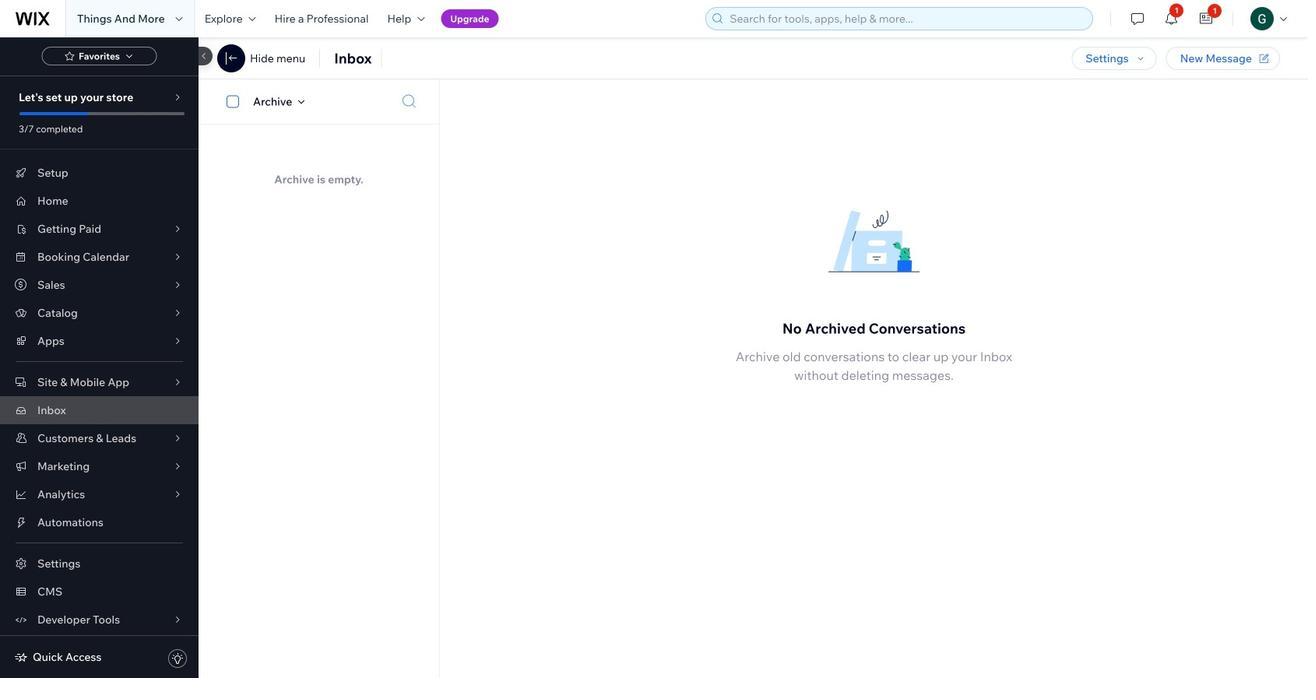 Task type: vqa. For each thing, say whether or not it's contained in the screenshot.
Previous to the top
no



Task type: locate. For each thing, give the bounding box(es) containing it.
None checkbox
[[218, 92, 253, 111]]

Search for tools, apps, help & more... field
[[725, 8, 1088, 30]]



Task type: describe. For each thing, give the bounding box(es) containing it.
sidebar element
[[0, 37, 213, 679]]



